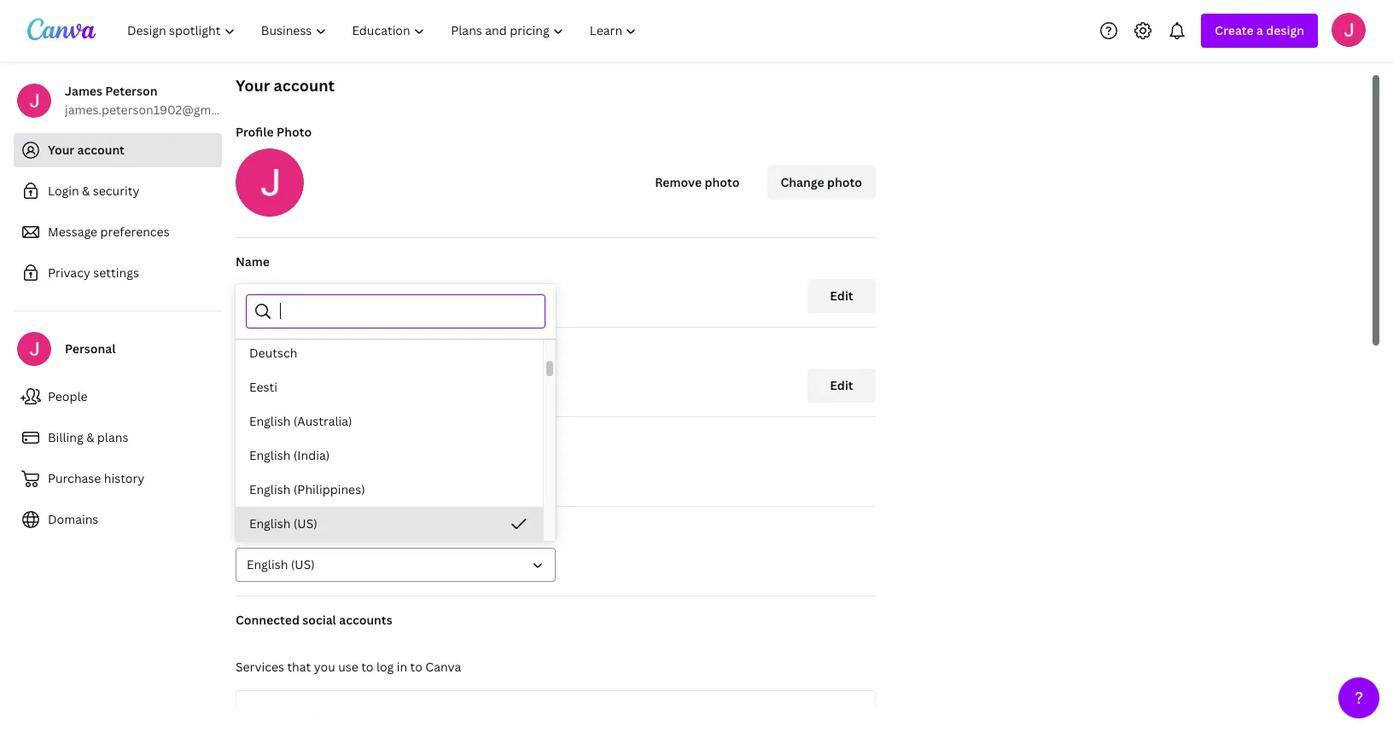Task type: locate. For each thing, give the bounding box(es) containing it.
english for english (philippines) 'option'
[[249, 481, 291, 498]]

james down the name
[[236, 280, 273, 296]]

2 photo from the left
[[827, 174, 862, 190]]

james.peterson1902@gmail.com
[[65, 102, 253, 118], [236, 370, 423, 386]]

peterson up address on the top left
[[276, 280, 327, 296]]

2 edit from the top
[[830, 377, 853, 393]]

purchase
[[48, 470, 101, 487]]

to left log
[[361, 659, 373, 675]]

(us) inside option
[[293, 516, 317, 532]]

photo right change
[[827, 174, 862, 190]]

english (india) option
[[236, 439, 543, 473]]

billing & plans
[[48, 429, 128, 446]]

1 vertical spatial your
[[48, 142, 74, 158]]

change photo
[[781, 174, 862, 190]]

security
[[93, 183, 139, 199]]

message
[[48, 224, 97, 240]]

english left (india)
[[249, 447, 291, 463]]

& left plans at the left bottom
[[86, 429, 94, 446]]

you left use
[[314, 659, 335, 675]]

eesti option
[[236, 370, 543, 405]]

in
[[397, 659, 407, 675]]

english (australia) option
[[236, 405, 543, 439]]

1 vertical spatial edit button
[[807, 369, 876, 403]]

1 vertical spatial &
[[86, 429, 94, 446]]

1 vertical spatial you
[[314, 659, 335, 675]]

english (us)
[[249, 516, 317, 532], [247, 557, 315, 573]]

to
[[361, 659, 373, 675], [410, 659, 422, 675]]

your up the profile
[[236, 75, 270, 96]]

remove
[[655, 174, 702, 190]]

personal
[[65, 341, 116, 357]]

1 vertical spatial english (us)
[[247, 557, 315, 573]]

photo inside button
[[705, 174, 740, 190]]

peterson inside james peterson james.peterson1902@gmail.com
[[105, 83, 157, 99]]

0 vertical spatial your
[[236, 75, 270, 96]]

1 horizontal spatial to
[[410, 659, 422, 675]]

0 vertical spatial english (us)
[[249, 516, 317, 532]]

photo inside 'button'
[[827, 174, 862, 190]]

peterson up your account link
[[105, 83, 157, 99]]

account up login & security in the left top of the page
[[77, 142, 125, 158]]

english (philippines) button
[[236, 473, 543, 507]]

english (us) down language at left bottom
[[247, 557, 315, 573]]

english inside button
[[249, 481, 291, 498]]

you down the english (australia)
[[292, 433, 313, 449]]

deutsch
[[249, 345, 297, 361]]

0 vertical spatial you
[[292, 433, 313, 449]]

photo right remove
[[705, 174, 740, 190]]

you
[[292, 433, 313, 449], [314, 659, 335, 675]]

0 vertical spatial james
[[65, 83, 102, 99]]

your account up login & security in the left top of the page
[[48, 142, 125, 158]]

english (us) inside button
[[247, 557, 315, 573]]

0 vertical spatial peterson
[[105, 83, 157, 99]]

what
[[236, 433, 266, 449]]

english (australia)
[[249, 413, 352, 429]]

0 vertical spatial account
[[274, 75, 335, 96]]

peterson for james peterson james.peterson1902@gmail.com
[[105, 83, 157, 99]]

email address
[[236, 343, 316, 359]]

connected social accounts
[[236, 612, 392, 628]]

&
[[82, 183, 90, 199], [86, 429, 94, 446]]

james peterson
[[236, 280, 327, 296]]

1 vertical spatial peterson
[[276, 280, 327, 296]]

0 vertical spatial your account
[[236, 75, 335, 96]]

english (philippines) option
[[236, 473, 543, 507]]

0 horizontal spatial peterson
[[105, 83, 157, 99]]

1 horizontal spatial photo
[[827, 174, 862, 190]]

0 vertical spatial (us)
[[293, 516, 317, 532]]

peterson
[[105, 83, 157, 99], [276, 280, 327, 296]]

1 photo from the left
[[705, 174, 740, 190]]

you for will
[[292, 433, 313, 449]]

eesti button
[[236, 370, 543, 405]]

change
[[781, 174, 824, 190]]

english up will
[[249, 413, 291, 429]]

your
[[236, 75, 270, 96], [48, 142, 74, 158]]

(us) down english (philippines)
[[293, 516, 317, 532]]

your account up photo
[[236, 75, 335, 96]]

account up photo
[[274, 75, 335, 96]]

james up your account link
[[65, 83, 102, 99]]

email
[[236, 343, 268, 359]]

login & security link
[[14, 174, 222, 208]]

james for james peterson james.peterson1902@gmail.com
[[65, 83, 102, 99]]

0 vertical spatial edit
[[830, 288, 853, 304]]

0 vertical spatial &
[[82, 183, 90, 199]]

english down language at left bottom
[[247, 557, 288, 573]]

james.peterson1902@gmail.com up (australia)
[[236, 370, 423, 386]]

account
[[274, 75, 335, 96], [77, 142, 125, 158]]

english (us) inside english (us) button
[[249, 516, 317, 532]]

james
[[65, 83, 102, 99], [236, 280, 273, 296]]

1 vertical spatial canva
[[425, 659, 461, 675]]

1 vertical spatial james
[[236, 280, 273, 296]]

1 horizontal spatial peterson
[[276, 280, 327, 296]]

& right "login"
[[82, 183, 90, 199]]

privacy settings
[[48, 265, 139, 281]]

james inside james peterson james.peterson1902@gmail.com
[[65, 83, 102, 99]]

deutsch option
[[236, 336, 543, 370]]

0 horizontal spatial your
[[48, 142, 74, 158]]

None search field
[[280, 295, 534, 328]]

0 vertical spatial canva
[[367, 433, 403, 449]]

1 edit from the top
[[830, 288, 853, 304]]

edit button for james.peterson1902@gmail.com
[[807, 369, 876, 403]]

english down english (india)
[[249, 481, 291, 498]]

english
[[249, 413, 291, 429], [249, 447, 291, 463], [249, 481, 291, 498], [249, 516, 291, 532], [247, 557, 288, 573]]

0 vertical spatial edit button
[[807, 279, 876, 313]]

english (india)
[[249, 447, 330, 463]]

canva left for?
[[367, 433, 403, 449]]

0 horizontal spatial james
[[65, 83, 102, 99]]

a
[[1256, 22, 1263, 38]]

1 vertical spatial your account
[[48, 142, 125, 158]]

english for english (india) option
[[249, 447, 291, 463]]

& for login
[[82, 183, 90, 199]]

people
[[48, 388, 88, 405]]

privacy
[[48, 265, 90, 281]]

0 vertical spatial james.peterson1902@gmail.com
[[65, 102, 253, 118]]

photo
[[705, 174, 740, 190], [827, 174, 862, 190]]

0 horizontal spatial account
[[77, 142, 125, 158]]

edit
[[830, 288, 853, 304], [830, 377, 853, 393]]

2 to from the left
[[410, 659, 422, 675]]

edit button
[[807, 279, 876, 313], [807, 369, 876, 403]]

privacy settings link
[[14, 256, 222, 290]]

to right in
[[410, 659, 422, 675]]

1 edit button from the top
[[807, 279, 876, 313]]

history
[[104, 470, 144, 487]]

0 horizontal spatial your account
[[48, 142, 125, 158]]

for?
[[406, 433, 429, 449]]

settings
[[93, 265, 139, 281]]

0 horizontal spatial photo
[[705, 174, 740, 190]]

james for james peterson
[[236, 280, 273, 296]]

(philippines)
[[293, 481, 365, 498]]

2 edit button from the top
[[807, 369, 876, 403]]

1 vertical spatial edit
[[830, 377, 853, 393]]

language
[[236, 522, 291, 539]]

edit for james.peterson1902@gmail.com
[[830, 377, 853, 393]]

james.peterson1902@gmail.com up your account link
[[65, 102, 253, 118]]

your up "login"
[[48, 142, 74, 158]]

canva right in
[[425, 659, 461, 675]]

(us)
[[293, 516, 317, 532], [291, 557, 315, 573]]

people link
[[14, 380, 222, 414]]

0 horizontal spatial to
[[361, 659, 373, 675]]

english (us) down english (philippines)
[[249, 516, 317, 532]]

your account
[[236, 75, 335, 96], [48, 142, 125, 158]]

(us) down language at left bottom
[[291, 557, 315, 573]]

canva
[[367, 433, 403, 449], [425, 659, 461, 675]]

photo for remove photo
[[705, 174, 740, 190]]

1 horizontal spatial james
[[236, 280, 273, 296]]



Task type: describe. For each thing, give the bounding box(es) containing it.
billing & plans link
[[14, 421, 222, 455]]

Language: English (US) button
[[236, 548, 556, 582]]

edit button for james peterson
[[807, 279, 876, 313]]

log
[[376, 659, 394, 675]]

remove photo
[[655, 174, 740, 190]]

deutsch button
[[236, 336, 543, 370]]

english (philippines)
[[249, 481, 365, 498]]

1 horizontal spatial your account
[[236, 75, 335, 96]]

1 to from the left
[[361, 659, 373, 675]]

1 horizontal spatial canva
[[425, 659, 461, 675]]

that
[[287, 659, 311, 675]]

preferences
[[100, 224, 170, 240]]

1 vertical spatial (us)
[[291, 557, 315, 573]]

billing
[[48, 429, 83, 446]]

google
[[312, 713, 353, 729]]

peterson for james peterson
[[276, 280, 327, 296]]

create a design button
[[1201, 14, 1318, 48]]

services that you use to log in to canva
[[236, 659, 461, 675]]

james peterson james.peterson1902@gmail.com
[[65, 83, 253, 118]]

accounts
[[339, 612, 392, 628]]

profile
[[236, 124, 274, 140]]

0 horizontal spatial canva
[[367, 433, 403, 449]]

purchase history
[[48, 470, 144, 487]]

address
[[271, 343, 316, 359]]

english (india) button
[[236, 439, 543, 473]]

english (us) button
[[236, 507, 543, 541]]

domains link
[[14, 503, 222, 537]]

top level navigation element
[[116, 14, 652, 48]]

social
[[302, 612, 336, 628]]

connected
[[236, 612, 300, 628]]

you for that
[[314, 659, 335, 675]]

1 horizontal spatial account
[[274, 75, 335, 96]]

1 vertical spatial account
[[77, 142, 125, 158]]

1 vertical spatial james.peterson1902@gmail.com
[[236, 370, 423, 386]]

name
[[236, 254, 270, 270]]

eesti
[[249, 379, 277, 395]]

english down english (philippines)
[[249, 516, 291, 532]]

will
[[269, 433, 289, 449]]

your account link
[[14, 133, 222, 167]]

photo
[[277, 124, 312, 140]]

message preferences link
[[14, 215, 222, 249]]

english (australia) button
[[236, 405, 543, 439]]

edit for james peterson
[[830, 288, 853, 304]]

profile photo
[[236, 124, 312, 140]]

create a design
[[1215, 22, 1304, 38]]

message preferences
[[48, 224, 170, 240]]

1 horizontal spatial your
[[236, 75, 270, 96]]

(australia)
[[293, 413, 352, 429]]

be
[[316, 433, 331, 449]]

(india)
[[293, 447, 330, 463]]

using
[[334, 433, 365, 449]]

create
[[1215, 22, 1254, 38]]

james peterson image
[[1332, 12, 1366, 47]]

change photo button
[[767, 166, 876, 200]]

use
[[338, 659, 358, 675]]

& for billing
[[86, 429, 94, 446]]

remove photo button
[[641, 166, 753, 200]]

plans
[[97, 429, 128, 446]]

design
[[1266, 22, 1304, 38]]

what will you be using canva for?
[[236, 433, 429, 449]]

purchase history link
[[14, 462, 222, 496]]

login & security
[[48, 183, 139, 199]]

login
[[48, 183, 79, 199]]

english for english (australia) option
[[249, 413, 291, 429]]

english (us) option
[[236, 507, 543, 541]]

services
[[236, 659, 284, 675]]

domains
[[48, 511, 98, 528]]

photo for change photo
[[827, 174, 862, 190]]



Task type: vqa. For each thing, say whether or not it's contained in the screenshot.
in
yes



